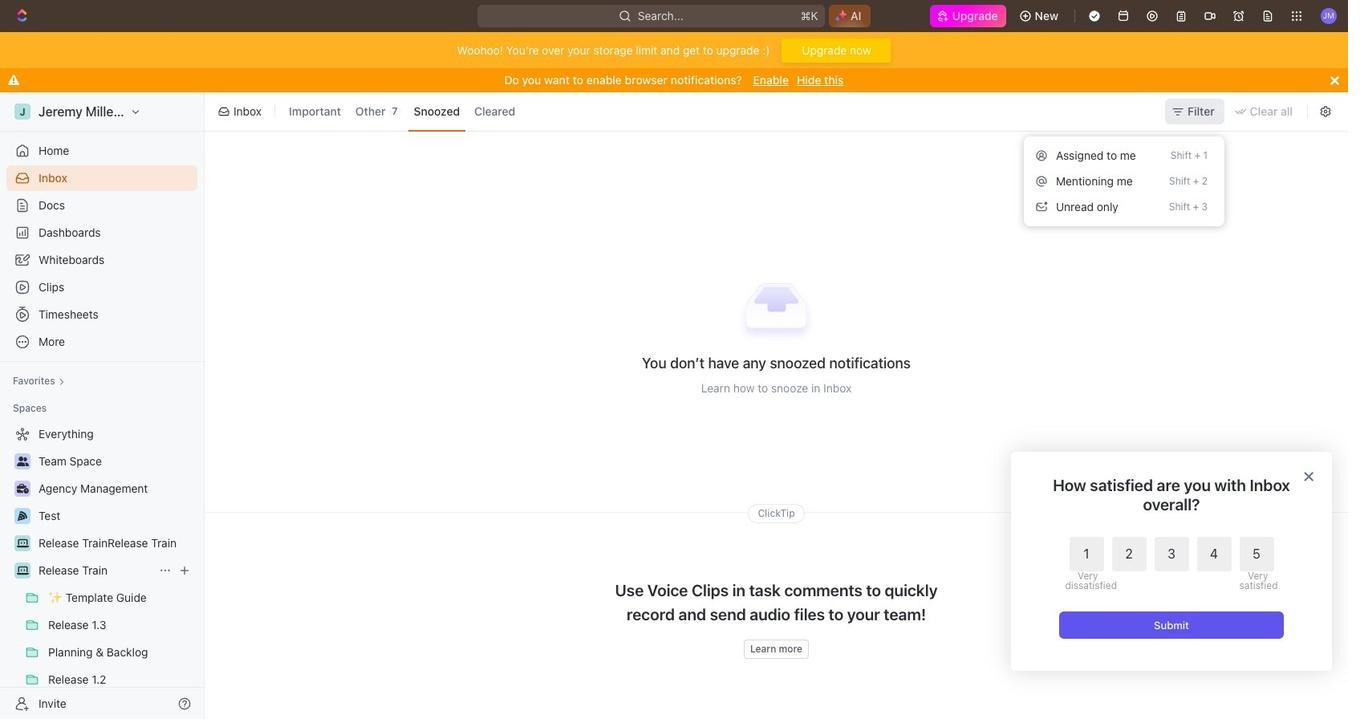 Task type: locate. For each thing, give the bounding box(es) containing it.
option group
[[1066, 537, 1275, 591]]

laptop code image
[[16, 566, 29, 576]]

tab list
[[280, 89, 524, 134]]

sidebar navigation
[[0, 92, 205, 719]]

dialog
[[1012, 452, 1333, 671]]



Task type: vqa. For each thing, say whether or not it's contained in the screenshot.
Due date text box
no



